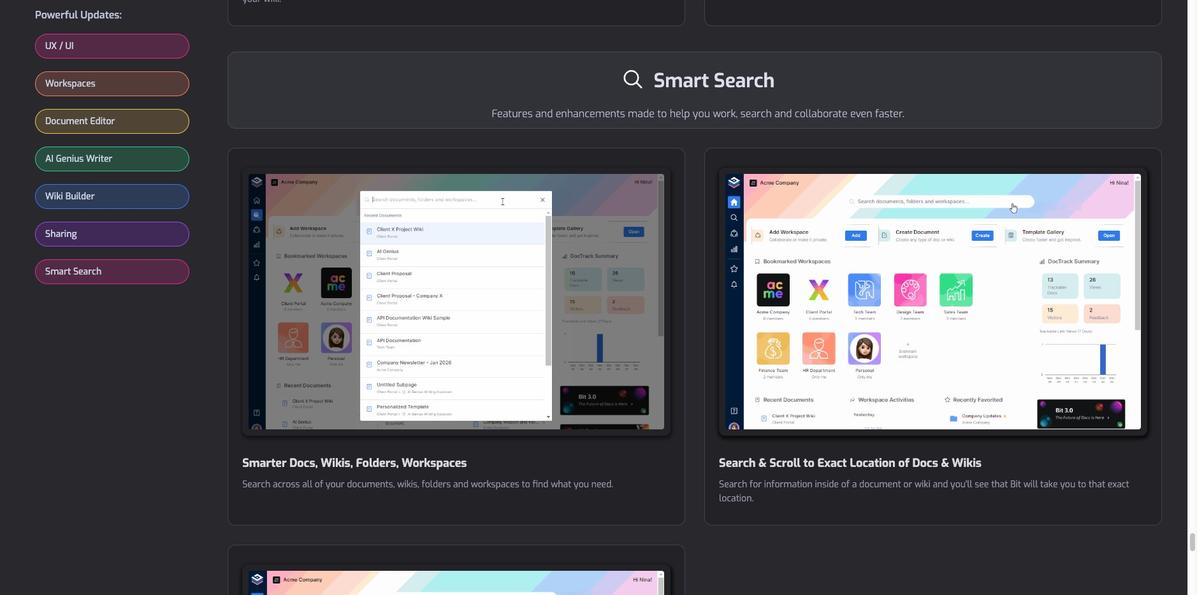 Task type: describe. For each thing, give the bounding box(es) containing it.
docs,
[[290, 456, 318, 471]]

wiki builder
[[45, 191, 95, 203]]

2 that from the left
[[1089, 479, 1105, 491]]

folders,
[[356, 456, 399, 471]]

wiki
[[915, 479, 931, 491]]

list containing ux / ui
[[35, 34, 189, 297]]

1 horizontal spatial you
[[693, 107, 710, 120]]

document
[[45, 115, 88, 128]]

made
[[628, 107, 655, 120]]

document editor
[[45, 115, 115, 128]]

ai genius writer link
[[36, 147, 189, 171]]

take
[[1040, 479, 1058, 491]]

search up search on the top of page
[[714, 68, 775, 94]]

search for search across all of your documents, wikis, folders and workspaces to find what you need.
[[242, 479, 271, 491]]

1 & from the left
[[759, 456, 767, 471]]

1 horizontal spatial smart search
[[654, 68, 775, 94]]

0 horizontal spatial you
[[574, 479, 589, 491]]

powerful
[[35, 8, 78, 22]]

editor
[[90, 115, 115, 128]]

builder
[[65, 191, 95, 203]]

workspaces link
[[36, 72, 189, 96]]

sharing
[[45, 228, 77, 240]]

search
[[741, 107, 772, 120]]

help
[[670, 107, 690, 120]]

need.
[[591, 479, 613, 491]]

sharing link
[[36, 222, 189, 246]]

what
[[551, 479, 571, 491]]

powerful updates:
[[35, 8, 122, 22]]

you inside search for information inside of a document or wiki and you'll see that bit will take you to that exact location.
[[1060, 479, 1076, 491]]

to inside search for information inside of a document or wiki and you'll see that bit will take you to that exact location.
[[1078, 479, 1086, 491]]

or
[[904, 479, 912, 491]]

smarter
[[242, 456, 287, 471]]

smarter docs, wikis, folders, workspaces
[[242, 456, 467, 471]]

2 horizontal spatial of
[[898, 456, 910, 471]]

search for information inside of a document or wiki and you'll see that bit will take you to that exact location.
[[719, 479, 1130, 505]]

1 horizontal spatial smart
[[654, 68, 709, 94]]

documents,
[[347, 479, 395, 491]]

ai genius
[[45, 153, 84, 165]]

workspaces inside list
[[45, 78, 95, 90]]

smart search inside 'smart search' link
[[45, 266, 102, 278]]

/
[[59, 40, 63, 52]]

1 vertical spatial workspaces
[[402, 456, 467, 471]]

of inside search for information inside of a document or wiki and you'll see that bit will take you to that exact location.
[[841, 479, 850, 491]]

for
[[750, 479, 762, 491]]

search & scroll to exact location of docs & wikis
[[719, 456, 982, 471]]

exact
[[818, 456, 847, 471]]

docs
[[913, 456, 938, 471]]

writer
[[86, 153, 112, 165]]

and right search on the top of page
[[775, 107, 792, 120]]

2 & from the left
[[941, 456, 949, 471]]



Task type: vqa. For each thing, say whether or not it's contained in the screenshot.
UX
yes



Task type: locate. For each thing, give the bounding box(es) containing it.
and right folders
[[453, 479, 469, 491]]

and
[[536, 107, 553, 120], [775, 107, 792, 120], [453, 479, 469, 491], [933, 479, 948, 491]]

ux / ui
[[45, 40, 74, 52]]

and right wiki
[[933, 479, 948, 491]]

0 horizontal spatial smart
[[45, 266, 71, 278]]

0 vertical spatial smart search
[[654, 68, 775, 94]]

document
[[859, 479, 901, 491]]

search up "location."
[[719, 479, 747, 491]]

work,
[[713, 107, 738, 120]]

search up for
[[719, 456, 756, 471]]

to left exact
[[804, 456, 815, 471]]

features
[[492, 107, 533, 120]]

across
[[273, 479, 300, 491]]

inside
[[815, 479, 839, 491]]

you right take
[[1060, 479, 1076, 491]]

you
[[693, 107, 710, 120], [574, 479, 589, 491], [1060, 479, 1076, 491]]

your
[[326, 479, 345, 491]]

scroll
[[770, 456, 801, 471]]

wikis
[[952, 456, 982, 471]]

search for search & scroll to exact location of docs & wikis
[[719, 456, 756, 471]]

wiki
[[45, 191, 63, 203]]

enhancements
[[556, 107, 625, 120]]

exact
[[1108, 479, 1130, 491]]

features and enhancements made to help you work, search and collaborate even faster.
[[492, 107, 904, 120]]

ui
[[65, 40, 74, 52]]

& right docs
[[941, 456, 949, 471]]

workspaces
[[45, 78, 95, 90], [402, 456, 467, 471]]

location
[[850, 456, 896, 471]]

of
[[898, 456, 910, 471], [315, 479, 323, 491], [841, 479, 850, 491]]

of left a at the right of the page
[[841, 479, 850, 491]]

of right all in the bottom left of the page
[[315, 479, 323, 491]]

search
[[714, 68, 775, 94], [73, 266, 102, 278], [719, 456, 756, 471], [242, 479, 271, 491], [719, 479, 747, 491]]

ai genius writer
[[45, 153, 112, 165]]

0 vertical spatial smart
[[654, 68, 709, 94]]

ux / ui link
[[36, 34, 189, 58]]

smart search up work,
[[654, 68, 775, 94]]

search inside search for information inside of a document or wiki and you'll see that bit will take you to that exact location.
[[719, 479, 747, 491]]

and inside search for information inside of a document or wiki and you'll see that bit will take you to that exact location.
[[933, 479, 948, 491]]

all
[[302, 479, 312, 491]]

folders
[[422, 479, 451, 491]]

search across all of your documents, wikis, folders and workspaces to find what you need.
[[242, 479, 613, 491]]

bit
[[1010, 479, 1021, 491]]

ux
[[45, 40, 57, 52]]

0 horizontal spatial workspaces
[[45, 78, 95, 90]]

will
[[1024, 479, 1038, 491]]

1 that from the left
[[991, 479, 1008, 491]]

search for search for information inside of a document or wiki and you'll see that bit will take you to that exact location.
[[719, 479, 747, 491]]

workspaces down ui in the top of the page
[[45, 78, 95, 90]]

1 horizontal spatial that
[[1089, 479, 1105, 491]]

1 horizontal spatial &
[[941, 456, 949, 471]]

to left find
[[522, 479, 530, 491]]

&
[[759, 456, 767, 471], [941, 456, 949, 471]]

updates:
[[81, 8, 122, 22]]

wiki builder link
[[36, 185, 189, 208]]

see
[[975, 479, 989, 491]]

to left help
[[657, 107, 667, 120]]

2 horizontal spatial you
[[1060, 479, 1076, 491]]

collaborate
[[795, 107, 848, 120]]

& up for
[[759, 456, 767, 471]]

smart down sharing
[[45, 266, 71, 278]]

search down sharing link
[[73, 266, 102, 278]]

1 horizontal spatial workspaces
[[402, 456, 467, 471]]

smart search down sharing
[[45, 266, 102, 278]]

that
[[991, 479, 1008, 491], [1089, 479, 1105, 491]]

even
[[850, 107, 873, 120]]

wikis,
[[397, 479, 419, 491]]

wikis,
[[321, 456, 353, 471]]

location.
[[719, 493, 754, 505]]

1 horizontal spatial of
[[841, 479, 850, 491]]

1 vertical spatial smart
[[45, 266, 71, 278]]

you'll
[[951, 479, 972, 491]]

1 vertical spatial smart search
[[45, 266, 102, 278]]

smart up help
[[654, 68, 709, 94]]

search down the smarter
[[242, 479, 271, 491]]

smart search link
[[36, 260, 189, 284]]

of left docs
[[898, 456, 910, 471]]

workspaces
[[471, 479, 519, 491]]

smart search
[[654, 68, 775, 94], [45, 266, 102, 278]]

you right help
[[693, 107, 710, 120]]

to right take
[[1078, 479, 1086, 491]]

a
[[852, 479, 857, 491]]

list
[[35, 34, 189, 297]]

0 horizontal spatial that
[[991, 479, 1008, 491]]

and right the features
[[536, 107, 553, 120]]

0 horizontal spatial &
[[759, 456, 767, 471]]

document editor link
[[36, 110, 189, 133]]

smart
[[654, 68, 709, 94], [45, 266, 71, 278]]

information
[[764, 479, 813, 491]]

0 horizontal spatial smart search
[[45, 266, 102, 278]]

you right what at the left bottom of page
[[574, 479, 589, 491]]

to
[[657, 107, 667, 120], [804, 456, 815, 471], [522, 479, 530, 491], [1078, 479, 1086, 491]]

0 vertical spatial workspaces
[[45, 78, 95, 90]]

workspaces up folders
[[402, 456, 467, 471]]

that left bit
[[991, 479, 1008, 491]]

that left exact
[[1089, 479, 1105, 491]]

find
[[533, 479, 548, 491]]

0 horizontal spatial of
[[315, 479, 323, 491]]

faster.
[[875, 107, 904, 120]]



